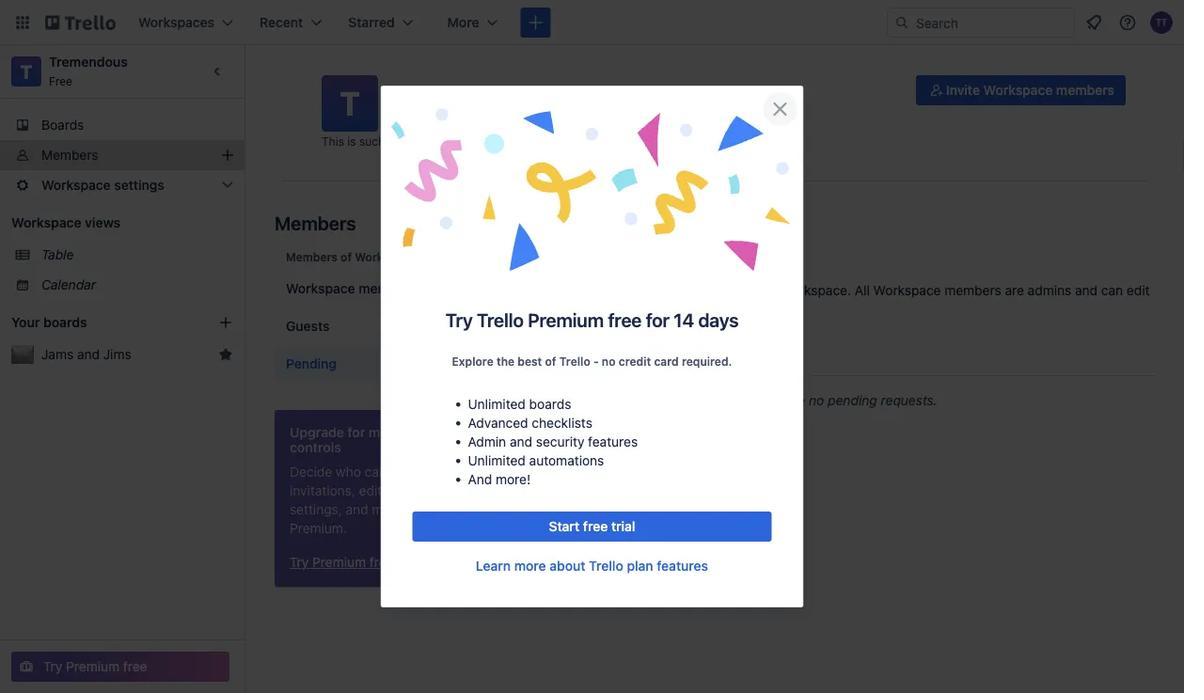 Task type: locate. For each thing, give the bounding box(es) containing it.
is
[[347, 135, 356, 148], [521, 135, 530, 148]]

are left admins on the right top of the page
[[1005, 283, 1024, 298]]

0 horizontal spatial is
[[347, 135, 356, 148]]

to
[[713, 283, 726, 298]]

no left the pending
[[809, 393, 824, 408]]

more inside button
[[514, 558, 546, 574]]

is right it
[[521, 135, 530, 148]]

workspace up workspace members link at the left
[[355, 250, 416, 263]]

start
[[549, 519, 580, 534]]

best
[[518, 355, 542, 368]]

1 horizontal spatial can
[[1101, 283, 1123, 298]]

and
[[1075, 283, 1098, 298], [77, 347, 100, 362], [510, 434, 532, 450], [346, 502, 368, 517]]

1 unlimited from the top
[[468, 396, 526, 412]]

features up the "automations"
[[588, 434, 638, 450]]

1 horizontal spatial boards
[[419, 250, 458, 263]]

2 horizontal spatial members
[[1056, 82, 1115, 98]]

t
[[20, 60, 32, 82], [340, 84, 360, 123]]

learn more about trello plan features
[[476, 558, 708, 574]]

calendar link
[[41, 276, 233, 294]]

workspace members link
[[275, 272, 500, 306]]

0 vertical spatial boards
[[419, 250, 458, 263]]

tremendous up free
[[49, 54, 128, 70]]

0 vertical spatial no
[[602, 355, 616, 368]]

pending down guests
[[286, 356, 337, 372]]

boards
[[41, 117, 84, 133]]

explore
[[452, 355, 494, 368]]

advanced
[[468, 415, 528, 431]]

0 horizontal spatial pending
[[286, 356, 337, 372]]

of up workspace members
[[341, 250, 352, 263]]

security
[[536, 434, 585, 450]]

1 vertical spatial free
[[583, 519, 608, 534]]

1 horizontal spatial edit
[[1127, 283, 1150, 298]]

and down advanced
[[510, 434, 532, 450]]

1 vertical spatial pending
[[286, 356, 337, 372]]

0 vertical spatial unlimited
[[468, 396, 526, 412]]

jams and jims
[[41, 347, 131, 362]]

0 vertical spatial premium
[[528, 309, 604, 331]]

members left admins on the right top of the page
[[945, 283, 1001, 298]]

more left with
[[372, 502, 403, 517]]

trello
[[477, 309, 524, 331], [559, 355, 590, 368], [589, 558, 623, 574]]

0 vertical spatial can
[[1101, 283, 1123, 298]]

0 vertical spatial trello
[[477, 309, 524, 331]]

1 vertical spatial can
[[365, 464, 387, 480]]

t up the this
[[340, 84, 360, 123]]

1 vertical spatial boards
[[43, 315, 87, 330]]

2 vertical spatial more
[[514, 558, 546, 574]]

1 vertical spatial features
[[657, 558, 708, 574]]

boards
[[419, 250, 458, 263], [43, 315, 87, 330], [529, 396, 571, 412]]

premium.
[[290, 521, 347, 536]]

boards inside "element"
[[43, 315, 87, 330]]

members
[[1056, 82, 1115, 98], [359, 281, 417, 296], [945, 283, 1001, 298]]

0 vertical spatial of
[[341, 250, 352, 263]]

t left free
[[20, 60, 32, 82]]

workspace up with
[[386, 483, 453, 499]]

1 vertical spatial tremendous
[[388, 82, 495, 104]]

edit inside upgrade for more permissions controls decide who can send invitations, edit workspace settings, and more with premium.
[[359, 483, 382, 499]]

unlimited
[[468, 396, 526, 412], [468, 453, 526, 468]]

0 vertical spatial pending
[[531, 246, 595, 266]]

no right -
[[602, 355, 616, 368]]

join
[[729, 283, 751, 298]]

no
[[602, 355, 616, 368], [809, 393, 824, 408]]

1 vertical spatial t
[[340, 84, 360, 123]]

try premium free button
[[11, 652, 230, 682]]

edit
[[1127, 283, 1150, 298], [359, 483, 382, 499]]

and down the who
[[346, 502, 368, 517]]

workspace inside upgrade for more permissions controls decide who can send invitations, edit workspace settings, and more with premium.
[[386, 483, 453, 499]]

1 vertical spatial try
[[43, 659, 62, 674]]

all
[[855, 283, 870, 298]]

1 vertical spatial no
[[809, 393, 824, 408]]

webzone.
[[457, 135, 507, 148]]

t for t button
[[340, 84, 360, 123]]

trello left plan
[[589, 558, 623, 574]]

for
[[646, 309, 670, 331], [347, 425, 365, 440]]

invite
[[946, 82, 980, 98]]

workspace right invite
[[984, 82, 1053, 98]]

0 horizontal spatial boards
[[43, 315, 87, 330]]

Search field
[[910, 8, 1074, 37]]

this is such an awesome webzone. it is so special!
[[322, 135, 590, 148]]

workspace.
[[780, 283, 851, 298]]

trello left -
[[559, 355, 590, 368]]

0 horizontal spatial can
[[365, 464, 387, 480]]

1 vertical spatial edit
[[359, 483, 382, 499]]

for left 14
[[646, 309, 670, 331]]

pending
[[531, 246, 595, 266], [286, 356, 337, 372]]

and inside the unlimited boards advanced checklists admin and security features unlimited automations and more!
[[510, 434, 532, 450]]

0 vertical spatial members
[[41, 147, 98, 163]]

special!
[[549, 135, 590, 148]]

pending up these
[[531, 246, 595, 266]]

0 vertical spatial t
[[20, 60, 32, 82]]

try for try premium free
[[43, 659, 62, 674]]

0 horizontal spatial try
[[43, 659, 62, 674]]

permissions
[[404, 425, 481, 440]]

boards up "jams" on the left of page
[[43, 315, 87, 330]]

1 vertical spatial are
[[786, 393, 805, 408]]

more
[[369, 425, 401, 440], [372, 502, 403, 517], [514, 558, 546, 574]]

0 vertical spatial edit
[[1127, 283, 1150, 298]]

1 is from the left
[[347, 135, 356, 148]]

1 horizontal spatial t
[[340, 84, 360, 123]]

guests
[[286, 318, 330, 334]]

edit right admins on the right top of the page
[[1127, 283, 1150, 298]]

0 vertical spatial tremendous
[[49, 54, 128, 70]]

and inside these people have requested to join this workspace. all workspace members are admins and can edit workspace settings.
[[1075, 283, 1098, 298]]

required.
[[682, 355, 732, 368]]

0 horizontal spatial for
[[347, 425, 365, 440]]

and right admins on the right top of the page
[[1075, 283, 1098, 298]]

premium inside button
[[66, 659, 120, 674]]

so
[[533, 135, 545, 148]]

an
[[388, 135, 401, 148]]

tremendous free
[[49, 54, 128, 87]]

unlimited up advanced
[[468, 396, 526, 412]]

boards up checklists
[[529, 396, 571, 412]]

days
[[698, 309, 739, 331]]

boards up workspace members link at the left
[[419, 250, 458, 263]]

2 vertical spatial members
[[286, 250, 338, 263]]

more right learn
[[514, 558, 546, 574]]

is right the this
[[347, 135, 356, 148]]

features
[[588, 434, 638, 450], [657, 558, 708, 574]]

and left jims
[[77, 347, 100, 362]]

0 notifications image
[[1083, 11, 1105, 34]]

more up send
[[369, 425, 401, 440]]

credit
[[619, 355, 651, 368]]

1 horizontal spatial members
[[945, 283, 1001, 298]]

0 vertical spatial for
[[646, 309, 670, 331]]

1 horizontal spatial are
[[1005, 283, 1024, 298]]

members
[[41, 147, 98, 163], [275, 212, 356, 234], [286, 250, 338, 263]]

0 horizontal spatial tremendous
[[49, 54, 128, 70]]

t inside t button
[[340, 84, 360, 123]]

1 horizontal spatial of
[[545, 355, 556, 368]]

table
[[41, 247, 74, 262]]

edit down the who
[[359, 483, 382, 499]]

try
[[446, 309, 473, 331], [43, 659, 62, 674]]

upgrade for more permissions controls decide who can send invitations, edit workspace settings, and more with premium.
[[290, 425, 481, 536]]

1 horizontal spatial pending
[[531, 246, 595, 266]]

can
[[1101, 283, 1123, 298], [365, 464, 387, 480]]

members down 0 notifications image
[[1056, 82, 1115, 98]]

1 vertical spatial premium
[[66, 659, 120, 674]]

workspace up table
[[11, 215, 81, 230]]

plan
[[627, 558, 653, 574]]

1 vertical spatial unlimited
[[468, 453, 526, 468]]

are right there
[[786, 393, 805, 408]]

try trello premium free for 14 days
[[446, 309, 739, 331]]

members up members of workspace boards
[[275, 212, 356, 234]]

are
[[1005, 283, 1024, 298], [786, 393, 805, 408]]

1 vertical spatial trello
[[559, 355, 590, 368]]

the
[[497, 355, 515, 368]]

can right admins on the right top of the page
[[1101, 283, 1123, 298]]

0 horizontal spatial premium
[[66, 659, 120, 674]]

try inside try premium free button
[[43, 659, 62, 674]]

about
[[550, 558, 585, 574]]

1 horizontal spatial try
[[446, 309, 473, 331]]

tremendous up private
[[388, 82, 495, 104]]

members inside these people have requested to join this workspace. all workspace members are admins and can edit workspace settings.
[[945, 283, 1001, 298]]

0 vertical spatial try
[[446, 309, 473, 331]]

2 vertical spatial boards
[[529, 396, 571, 412]]

are inside these people have requested to join this workspace. all workspace members are admins and can edit workspace settings.
[[1005, 283, 1024, 298]]

1 vertical spatial for
[[347, 425, 365, 440]]

members up workspace members
[[286, 250, 338, 263]]

checklists
[[532, 415, 592, 431]]

members down boards
[[41, 147, 98, 163]]

1 horizontal spatial features
[[657, 558, 708, 574]]

this
[[754, 283, 776, 298]]

these
[[531, 283, 568, 298]]

jams and jims link
[[41, 345, 211, 364]]

1 horizontal spatial premium
[[528, 309, 604, 331]]

1 horizontal spatial for
[[646, 309, 670, 331]]

open information menu image
[[1118, 13, 1137, 32]]

trello up the on the bottom left of page
[[477, 309, 524, 331]]

tremendous for tremendous
[[388, 82, 495, 104]]

members down members of workspace boards
[[359, 281, 417, 296]]

0 vertical spatial features
[[588, 434, 638, 450]]

admin
[[468, 434, 506, 450]]

boards for unlimited boards advanced checklists admin and security features unlimited automations and more!
[[529, 396, 571, 412]]

0 horizontal spatial t
[[20, 60, 32, 82]]

1 horizontal spatial tremendous
[[388, 82, 495, 104]]

workspace navigation collapse icon image
[[205, 58, 231, 85]]

0 vertical spatial free
[[608, 309, 642, 331]]

0 vertical spatial are
[[1005, 283, 1024, 298]]

workspace right 'all'
[[873, 283, 941, 298]]

t inside t link
[[20, 60, 32, 82]]

start free trial
[[549, 519, 635, 534]]

edit inside these people have requested to join this workspace. all workspace members are admins and can edit workspace settings.
[[1127, 283, 1150, 298]]

free
[[49, 74, 72, 87]]

for inside upgrade for more permissions controls decide who can send invitations, edit workspace settings, and more with premium.
[[347, 425, 365, 440]]

0 horizontal spatial features
[[588, 434, 638, 450]]

0 horizontal spatial edit
[[359, 483, 382, 499]]

of right "best"
[[545, 355, 556, 368]]

2 horizontal spatial boards
[[529, 396, 571, 412]]

Filter by name text field
[[531, 326, 766, 360]]

1 vertical spatial of
[[545, 355, 556, 368]]

for right upgrade
[[347, 425, 365, 440]]

free
[[608, 309, 642, 331], [583, 519, 608, 534], [123, 659, 147, 674]]

guests link
[[275, 309, 500, 343]]

features right plan
[[657, 558, 708, 574]]

can right the who
[[365, 464, 387, 480]]

have
[[616, 283, 645, 298]]

learn
[[476, 558, 511, 574]]

starred icon image
[[218, 347, 233, 362]]

boards inside the unlimited boards advanced checklists admin and security features unlimited automations and more!
[[529, 396, 571, 412]]

boards link
[[0, 110, 245, 140]]

unlimited down admin
[[468, 453, 526, 468]]

sm image
[[927, 81, 946, 100]]

2 vertical spatial trello
[[589, 558, 623, 574]]

1 horizontal spatial is
[[521, 135, 530, 148]]

tremendous
[[49, 54, 128, 70], [388, 82, 495, 104]]

there are no pending requests.
[[747, 393, 937, 408]]



Task type: vqa. For each thing, say whether or not it's contained in the screenshot.
boards to the middle
yes



Task type: describe. For each thing, give the bounding box(es) containing it.
workspace views
[[11, 215, 120, 230]]

0 horizontal spatial of
[[341, 250, 352, 263]]

workspace up guests
[[286, 281, 355, 296]]

2 vertical spatial free
[[123, 659, 147, 674]]

0 vertical spatial more
[[369, 425, 401, 440]]

tremendous link
[[49, 54, 128, 70]]

private
[[406, 108, 443, 122]]

such
[[359, 135, 385, 148]]

pending inside pending link
[[286, 356, 337, 372]]

unlimited boards advanced checklists admin and security features unlimited automations and more!
[[468, 396, 638, 487]]

card
[[654, 355, 679, 368]]

settings,
[[290, 502, 342, 517]]

who
[[336, 464, 361, 480]]

and inside upgrade for more permissions controls decide who can send invitations, edit workspace settings, and more with premium.
[[346, 502, 368, 517]]

1 horizontal spatial no
[[809, 393, 824, 408]]

primary element
[[0, 0, 1184, 45]]

0 horizontal spatial are
[[786, 393, 805, 408]]

invite workspace members button
[[916, 75, 1126, 105]]

terry turtle (terryturtle) image
[[1150, 11, 1173, 34]]

jims
[[103, 347, 131, 362]]

these people have requested to join this workspace. all workspace members are admins and can edit workspace settings.
[[531, 283, 1150, 317]]

send
[[390, 464, 420, 480]]

admins
[[1028, 283, 1072, 298]]

workspace inside "button"
[[984, 82, 1053, 98]]

members link
[[0, 140, 245, 170]]

1 vertical spatial more
[[372, 502, 403, 517]]

requested
[[648, 283, 710, 298]]

try for try trello premium free for 14 days
[[446, 309, 473, 331]]

settings.
[[602, 301, 654, 317]]

try premium free
[[43, 659, 147, 674]]

t for t link
[[20, 60, 32, 82]]

tremendousthings.web
[[464, 108, 587, 122]]

trello inside button
[[589, 558, 623, 574]]

explore the best of trello - no credit card required.
[[452, 355, 732, 368]]

workspace down these
[[531, 301, 598, 317]]

create board or workspace image
[[526, 13, 545, 32]]

requests.
[[881, 393, 937, 408]]

features inside the unlimited boards advanced checklists admin and security features unlimited automations and more!
[[588, 434, 638, 450]]

add board image
[[218, 315, 233, 330]]

there
[[747, 393, 783, 408]]

0 horizontal spatial members
[[359, 281, 417, 296]]

controls
[[290, 440, 341, 455]]

with
[[407, 502, 432, 517]]

awesome
[[404, 135, 454, 148]]

it
[[511, 135, 518, 148]]

tremendousthings.web link
[[464, 106, 587, 124]]

upgrade
[[290, 425, 344, 440]]

jams
[[41, 347, 74, 362]]

tremendous for tremendous free
[[49, 54, 128, 70]]

your
[[11, 315, 40, 330]]

table link
[[41, 246, 233, 264]]

members of workspace boards
[[286, 250, 458, 263]]

views
[[85, 215, 120, 230]]

and
[[468, 472, 492, 487]]

0 horizontal spatial no
[[602, 355, 616, 368]]

invite workspace members
[[946, 82, 1115, 98]]

and inside jams and jims link
[[77, 347, 100, 362]]

more!
[[496, 472, 531, 487]]

t button
[[322, 75, 378, 132]]

t link
[[11, 56, 41, 87]]

start free trial button
[[412, 512, 772, 542]]

decide
[[290, 464, 332, 480]]

your boards with 1 items element
[[11, 311, 190, 334]]

pending link
[[275, 347, 500, 381]]

pending
[[828, 393, 877, 408]]

trial
[[611, 519, 635, 534]]

workspace members
[[286, 281, 417, 296]]

automations
[[529, 453, 604, 468]]

your boards
[[11, 315, 87, 330]]

members inside "button"
[[1056, 82, 1115, 98]]

invitations,
[[290, 483, 355, 499]]

2 unlimited from the top
[[468, 453, 526, 468]]

this
[[322, 135, 344, 148]]

boards for your boards
[[43, 315, 87, 330]]

close image
[[769, 98, 792, 120]]

can inside these people have requested to join this workspace. all workspace members are admins and can edit workspace settings.
[[1101, 283, 1123, 298]]

calendar
[[41, 277, 96, 293]]

2 is from the left
[[521, 135, 530, 148]]

people
[[571, 283, 613, 298]]

features inside button
[[657, 558, 708, 574]]

can inside upgrade for more permissions controls decide who can send invitations, edit workspace settings, and more with premium.
[[365, 464, 387, 480]]

1 vertical spatial members
[[275, 212, 356, 234]]

14
[[674, 309, 694, 331]]

-
[[593, 355, 599, 368]]

search image
[[895, 15, 910, 30]]

learn more about trello plan features button
[[476, 557, 708, 576]]



